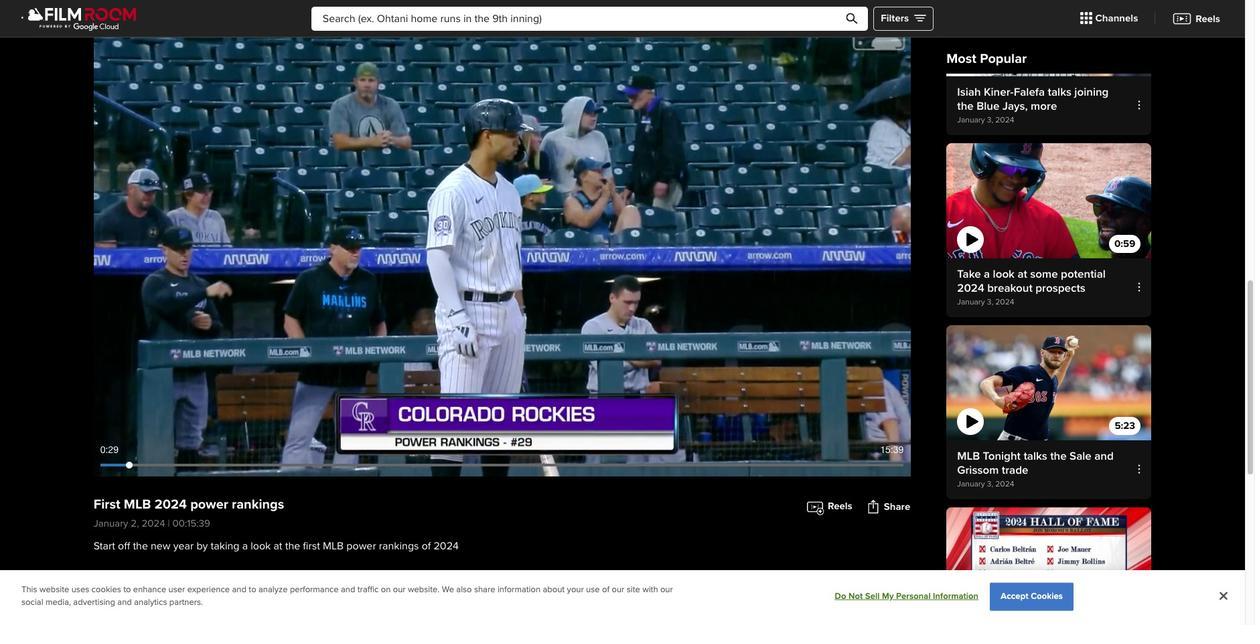 Task type: locate. For each thing, give the bounding box(es) containing it.
1 horizontal spatial at
[[1018, 267, 1028, 281]]

mute (m) image
[[175, 467, 193, 481]]

start off the new year by taking a look at the first mlb power rankings of 2024
[[94, 540, 459, 553]]

more
[[1031, 99, 1058, 113]]

0 horizontal spatial look
[[251, 540, 271, 553]]

1 horizontal spatial our
[[612, 585, 625, 596]]

1 to from the left
[[123, 585, 131, 596]]

january inside first mlb 2024 power rankings january 2, 2024 | 00:15:39
[[94, 518, 128, 530]]

most popular
[[947, 51, 1027, 67]]

and
[[1095, 450, 1114, 464], [232, 585, 247, 596], [341, 585, 355, 596], [117, 598, 132, 609]]

mlb film room - powered by google cloud image
[[21, 6, 137, 31]]

0 vertical spatial 3,
[[987, 115, 994, 125]]

talks
[[1048, 85, 1072, 99], [1024, 450, 1048, 464]]

this
[[21, 585, 37, 596]]

mlb
[[958, 450, 980, 464], [124, 497, 151, 513], [323, 540, 344, 553], [102, 579, 121, 590]]

the inside mlb tonight talks the sale and grissom trade january 3, 2024
[[1051, 450, 1067, 464]]

joining
[[1075, 85, 1109, 99]]

start
[[94, 540, 115, 553]]

0 horizontal spatial reels button
[[806, 495, 853, 519]]

0 horizontal spatial power
[[190, 497, 228, 513]]

0 vertical spatial of
[[422, 540, 431, 553]]

0 horizontal spatial to
[[123, 585, 131, 596]]

mlb link
[[94, 572, 129, 598]]

our left site at the bottom
[[612, 585, 625, 596]]

1 vertical spatial rankings
[[379, 540, 419, 553]]

at left first
[[274, 540, 282, 553]]

information
[[933, 591, 979, 602]]

2024 down "trade"
[[996, 480, 1015, 490]]

forward 15 seconds image
[[148, 467, 164, 481]]

2024 up we
[[434, 540, 459, 553]]

the left sale
[[1051, 450, 1067, 464]]

mlb left tonight
[[958, 450, 980, 464]]

3, down breakout on the right
[[987, 297, 994, 307]]

mlb inside 'mlb' "link"
[[102, 579, 121, 590]]

information
[[498, 585, 541, 596]]

1 vertical spatial of
[[602, 585, 610, 596]]

january
[[958, 115, 985, 125], [958, 297, 985, 307], [958, 480, 985, 490], [94, 518, 128, 530]]

our right on
[[393, 585, 406, 596]]

morosi's hof ballot revealed image
[[947, 508, 1152, 623]]

0 horizontal spatial of
[[422, 540, 431, 553]]

power
[[144, 579, 170, 590]]

jays,
[[1003, 99, 1028, 113]]

taking
[[211, 540, 240, 553]]

look
[[993, 267, 1015, 281], [251, 540, 271, 553]]

15:39
[[881, 445, 904, 456]]

rankings up on
[[379, 540, 419, 553]]

2 to from the left
[[249, 585, 256, 596]]

1 horizontal spatial a
[[984, 267, 990, 281]]

subtitles/closed captions (c) image
[[855, 467, 873, 481]]

of right "use"
[[602, 585, 610, 596]]

first mlb 2024 power rankings january 2, 2024 | 00:15:39
[[94, 497, 284, 530]]

on
[[381, 585, 391, 596]]

website
[[39, 585, 69, 596]]

1 horizontal spatial of
[[602, 585, 610, 596]]

january down blue
[[958, 115, 985, 125]]

look right "take"
[[993, 267, 1015, 281]]

to right cookies
[[123, 585, 131, 596]]

and right sale
[[1095, 450, 1114, 464]]

0 horizontal spatial a
[[242, 540, 248, 553]]

0 vertical spatial talks
[[1048, 85, 1072, 99]]

filters button
[[874, 6, 934, 30]]

first
[[303, 540, 320, 553]]

0 vertical spatial a
[[984, 267, 990, 281]]

current time: 0:29 element
[[100, 444, 119, 458]]

1 horizontal spatial reels button
[[1163, 4, 1231, 32]]

|
[[168, 518, 170, 530]]

talks right falefa
[[1048, 85, 1072, 99]]

the inside isiah kiner-falefa talks joining the blue jays, more january 3, 2024
[[958, 99, 974, 113]]

our right with
[[661, 585, 673, 596]]

1 vertical spatial power
[[347, 540, 376, 553]]

mlb up advertising
[[102, 579, 121, 590]]

1 vertical spatial reels button
[[806, 495, 853, 519]]

volume slider
[[203, 470, 267, 477]]

2024 inside mlb tonight talks the sale and grissom trade january 3, 2024
[[996, 480, 1015, 490]]

share
[[474, 585, 496, 596]]

prospects
[[1036, 281, 1086, 295]]

some
[[1031, 267, 1058, 281]]

our
[[393, 585, 406, 596], [612, 585, 625, 596], [661, 585, 673, 596]]

a
[[984, 267, 990, 281], [242, 540, 248, 553]]

about
[[543, 585, 565, 596]]

a right the taking
[[242, 540, 248, 553]]

new
[[151, 540, 171, 553]]

analytics
[[134, 598, 167, 609]]

0 vertical spatial power
[[190, 497, 228, 513]]

1 horizontal spatial to
[[249, 585, 256, 596]]

mlb inside mlb tonight talks the sale and grissom trade january 3, 2024
[[958, 450, 980, 464]]

1 3, from the top
[[987, 115, 994, 125]]

00:15:39
[[173, 518, 210, 530]]

enhance
[[133, 585, 166, 596]]

january down first
[[94, 518, 128, 530]]

1 vertical spatial reels
[[828, 501, 853, 513]]

to
[[123, 585, 131, 596], [249, 585, 256, 596]]

with
[[643, 585, 658, 596]]

back 15 seconds image
[[102, 467, 118, 481]]

2024 up |
[[155, 497, 187, 513]]

of up website.
[[422, 540, 431, 553]]

power up traffic
[[347, 540, 376, 553]]

1 horizontal spatial look
[[993, 267, 1015, 281]]

sell
[[866, 591, 880, 602]]

channels button
[[1070, 4, 1149, 32]]

3, down blue
[[987, 115, 994, 125]]

the
[[958, 99, 974, 113], [1051, 450, 1067, 464], [133, 540, 148, 553], [285, 540, 300, 553]]

1 vertical spatial talks
[[1024, 450, 1048, 464]]

1 horizontal spatial reels
[[1196, 12, 1221, 24]]

2 vertical spatial 3,
[[987, 480, 994, 490]]

traffic
[[358, 585, 379, 596]]

3, inside isiah kiner-falefa talks joining the blue jays, more january 3, 2024
[[987, 115, 994, 125]]

look right the taking
[[251, 540, 271, 553]]

of
[[422, 540, 431, 553], [602, 585, 610, 596]]

0:29
[[100, 445, 119, 456]]

0 vertical spatial look
[[993, 267, 1015, 281]]

3, down grissom
[[987, 480, 994, 490]]

user
[[169, 585, 185, 596]]

january inside mlb tonight talks the sale and grissom trade january 3, 2024
[[958, 480, 985, 490]]

and left traffic
[[341, 585, 355, 596]]

2024
[[996, 115, 1015, 125], [958, 281, 985, 295], [996, 297, 1015, 307], [996, 480, 1015, 490], [155, 497, 187, 513], [142, 518, 165, 530], [434, 540, 459, 553]]

2024 inside isiah kiner-falefa talks joining the blue jays, more january 3, 2024
[[996, 115, 1015, 125]]

3, inside take a look at some potential 2024 breakout prospects january 3, 2024
[[987, 297, 994, 307]]

at inside take a look at some potential 2024 breakout prospects january 3, 2024
[[1018, 267, 1028, 281]]

1 horizontal spatial talks
[[1048, 85, 1072, 99]]

rankings inside first mlb 2024 power rankings january 2, 2024 | 00:15:39
[[232, 497, 284, 513]]

0 horizontal spatial rankings
[[232, 497, 284, 513]]

0 vertical spatial rankings
[[232, 497, 284, 513]]

0 horizontal spatial talks
[[1024, 450, 1048, 464]]

0 vertical spatial reels button
[[1163, 4, 1231, 32]]

1 vertical spatial 3,
[[987, 297, 994, 307]]

january down "take"
[[958, 297, 985, 307]]

rankings
[[232, 497, 284, 513], [379, 540, 419, 553]]

2 3, from the top
[[987, 297, 994, 307]]

the left blue
[[958, 99, 974, 113]]

january down grissom
[[958, 480, 985, 490]]

to left analyze at the left
[[249, 585, 256, 596]]

3 3, from the top
[[987, 480, 994, 490]]

power
[[190, 497, 228, 513], [347, 540, 376, 553]]

0 vertical spatial reels
[[1196, 12, 1221, 24]]

1 vertical spatial at
[[274, 540, 282, 553]]

rankings down volume slider
[[232, 497, 284, 513]]

3,
[[987, 115, 994, 125], [987, 297, 994, 307], [987, 480, 994, 490]]

use
[[586, 585, 600, 596]]

personal
[[897, 591, 931, 602]]

and inside mlb tonight talks the sale and grissom trade january 3, 2024
[[1095, 450, 1114, 464]]

we
[[442, 585, 454, 596]]

0 vertical spatial at
[[1018, 267, 1028, 281]]

3, for 2024
[[987, 297, 994, 307]]

share button
[[866, 495, 911, 519]]

mlb right first
[[323, 540, 344, 553]]

a right "take"
[[984, 267, 990, 281]]

mlb up '2,'
[[124, 497, 151, 513]]

reels button
[[1163, 4, 1231, 32], [806, 495, 853, 519]]

2 horizontal spatial our
[[661, 585, 673, 596]]

year
[[173, 540, 194, 553]]

breakout
[[988, 281, 1033, 295]]

3 our from the left
[[661, 585, 673, 596]]

2024 down jays,
[[996, 115, 1015, 125]]

talks right tonight
[[1024, 450, 1048, 464]]

power up 00:15:39
[[190, 497, 228, 513]]

reels
[[1196, 12, 1221, 24], [828, 501, 853, 513]]

2:06
[[1115, 56, 1136, 68]]

1 vertical spatial a
[[242, 540, 248, 553]]

at left some
[[1018, 267, 1028, 281]]

0 horizontal spatial our
[[393, 585, 406, 596]]



Task type: describe. For each thing, give the bounding box(es) containing it.
tonight
[[983, 450, 1021, 464]]

performance
[[290, 585, 339, 596]]

pause (space) image
[[129, 467, 137, 481]]

experience
[[187, 585, 230, 596]]

site
[[627, 585, 640, 596]]

do not sell my personal information
[[835, 591, 979, 602]]

of inside "this website uses cookies to enhance user experience and to analyze performance and traffic on our website. we also share information about your use of our site with our social media, advertising and analytics partners."
[[602, 585, 610, 596]]

share
[[884, 501, 911, 513]]

talks inside mlb tonight talks the sale and grissom trade january 3, 2024
[[1024, 450, 1048, 464]]

partners.
[[169, 598, 203, 609]]

most
[[947, 51, 977, 67]]

media,
[[46, 598, 71, 609]]

2024 down breakout on the right
[[996, 297, 1015, 307]]

1 horizontal spatial rankings
[[379, 540, 419, 553]]

potential
[[1061, 267, 1106, 281]]

2024 left |
[[142, 518, 165, 530]]

uses
[[71, 585, 89, 596]]

popular
[[980, 51, 1027, 67]]

0 horizontal spatial reels
[[828, 501, 853, 513]]

also
[[456, 585, 472, 596]]

and down cookies
[[117, 598, 132, 609]]

cookies
[[92, 585, 121, 596]]

3, inside mlb tonight talks the sale and grissom trade january 3, 2024
[[987, 480, 994, 490]]

your
[[567, 585, 584, 596]]

0:59
[[1115, 238, 1136, 250]]

breaking down the sale trade image
[[947, 325, 1152, 441]]

accept cookies
[[1001, 591, 1063, 602]]

isiah kiner-falefa talks joining the blue jays, more january 3, 2024
[[958, 85, 1109, 125]]

2024 left breakout on the right
[[958, 281, 985, 295]]

by
[[197, 540, 208, 553]]

trade
[[1002, 464, 1029, 478]]

5:23
[[1115, 420, 1136, 432]]

not
[[849, 591, 863, 602]]

1 vertical spatial look
[[251, 540, 271, 553]]

off
[[118, 540, 130, 553]]

privacy alert dialog
[[0, 571, 1246, 626]]

a inside take a look at some potential 2024 breakout prospects january 3, 2024
[[984, 267, 990, 281]]

seek slider slider
[[100, 462, 904, 469]]

first
[[94, 497, 120, 513]]

take
[[958, 267, 981, 281]]

advertising
[[73, 598, 115, 609]]

do not sell my personal information button
[[835, 584, 979, 611]]

the right off
[[133, 540, 148, 553]]

duration: 15:39 element
[[881, 444, 904, 458]]

grissom
[[958, 464, 999, 478]]

0 horizontal spatial at
[[274, 540, 282, 553]]

isiah
[[958, 85, 981, 99]]

channels
[[1096, 12, 1139, 24]]

and right "experience"
[[232, 585, 247, 596]]

mlb media player group
[[94, 17, 911, 482]]

accept
[[1001, 591, 1029, 602]]

falefa
[[1014, 85, 1045, 99]]

3, for blue
[[987, 115, 994, 125]]

power inside first mlb 2024 power rankings january 2, 2024 | 00:15:39
[[190, 497, 228, 513]]

website.
[[408, 585, 440, 596]]

1 our from the left
[[393, 585, 406, 596]]

fullscreen (f) image
[[884, 467, 902, 481]]

analyze
[[259, 585, 288, 596]]

2 our from the left
[[612, 585, 625, 596]]

accept cookies button
[[990, 583, 1074, 611]]

kiner-falefa on being a blue jay image
[[947, 0, 1152, 76]]

look inside take a look at some potential 2024 breakout prospects january 3, 2024
[[993, 267, 1015, 281]]

potential 2024 breakout prospects image
[[947, 143, 1152, 258]]

mlb inside first mlb 2024 power rankings january 2, 2024 | 00:15:39
[[124, 497, 151, 513]]

filters
[[881, 12, 909, 24]]

the left first
[[285, 540, 300, 553]]

rankings
[[173, 579, 212, 590]]

blue
[[977, 99, 1000, 113]]

january inside take a look at some potential 2024 breakout prospects january 3, 2024
[[958, 297, 985, 307]]

2,
[[131, 518, 139, 530]]

kiner-
[[984, 85, 1014, 99]]

my
[[882, 591, 894, 602]]

power rankings
[[144, 579, 212, 590]]

talks inside isiah kiner-falefa talks joining the blue jays, more january 3, 2024
[[1048, 85, 1072, 99]]

do
[[835, 591, 847, 602]]

Free text search text field
[[311, 6, 868, 30]]

sale
[[1070, 450, 1092, 464]]

1 horizontal spatial power
[[347, 540, 376, 553]]

social
[[21, 598, 43, 609]]

mlb tonight talks the sale and grissom trade january 3, 2024
[[958, 450, 1114, 490]]

power rankings link
[[136, 572, 220, 598]]

cookies
[[1031, 591, 1063, 602]]

this website uses cookies to enhance user experience and to analyze performance and traffic on our website. we also share information about your use of our site with our social media, advertising and analytics partners.
[[21, 585, 673, 609]]

january inside isiah kiner-falefa talks joining the blue jays, more january 3, 2024
[[958, 115, 985, 125]]

take a look at some potential 2024 breakout prospects january 3, 2024
[[958, 267, 1106, 307]]



Task type: vqa. For each thing, say whether or not it's contained in the screenshot.
Sewald icon
no



